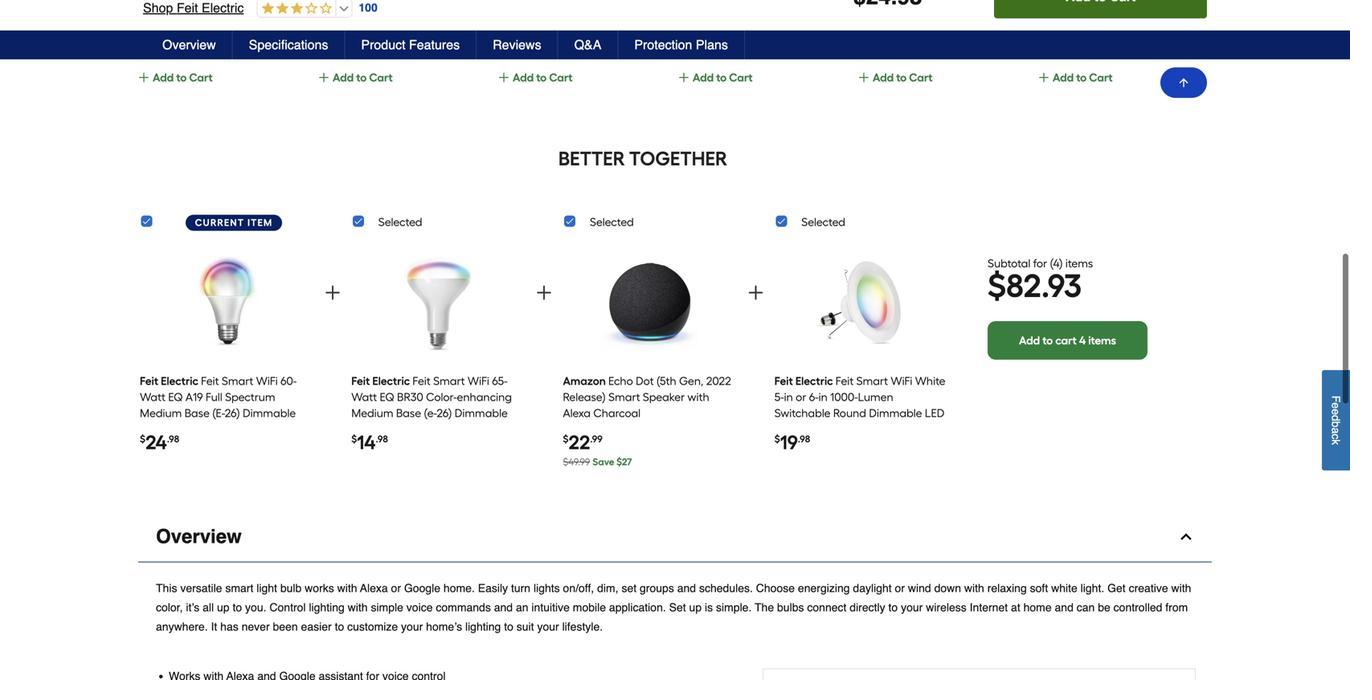 Task type: locate. For each thing, give the bounding box(es) containing it.
4
[[1053, 254, 1059, 268], [1079, 332, 1086, 345]]

speaker
[[643, 388, 685, 402]]

4 right cart
[[1079, 332, 1086, 345]]

bulb
[[225, 420, 248, 434], [437, 420, 459, 434]]

dimmable inside feit smart wifi 60- watt eq a19 full spectrum medium base (e-26) dimmable smart led light bulb (3-pack)
[[243, 404, 296, 418]]

or
[[796, 388, 806, 402], [391, 580, 401, 592], [895, 580, 905, 592]]

feit electric feit smart wifi 65-watt eq br30 color-enhancing medium base (e-26) dimmable smart led light bulb image
[[386, 241, 491, 359]]

1 vertical spatial alexa
[[360, 580, 388, 592]]

1 horizontal spatial 27
[[622, 454, 632, 466]]

protection plans
[[634, 52, 728, 67]]

plus image for add to cart link within the 9 list item
[[857, 69, 870, 81]]

f e e d b a c k
[[1330, 396, 1342, 446]]

add to cart link inside 12 list item
[[317, 66, 461, 101]]

1 wifi from the left
[[256, 372, 278, 386]]

add to cart inside 9 list item
[[873, 68, 933, 82]]

e up b
[[1330, 409, 1342, 415]]

0 horizontal spatial 26)
[[225, 404, 240, 418]]

$ 27 .98
[[140, 15, 178, 38]]

1 feit electric from the left
[[140, 372, 198, 386]]

0 horizontal spatial eq
[[168, 388, 183, 402]]

dimmable down enhancing
[[455, 404, 508, 418]]

mobile
[[573, 599, 606, 612]]

2 horizontal spatial feit electric
[[774, 372, 833, 386]]

dimmable inside feit smart wifi 65- watt eq br30 color-enhancing medium base (e-26) dimmable smart led light bulb
[[455, 404, 508, 418]]

26)
[[225, 404, 240, 418], [437, 404, 452, 418]]

selected for 19
[[801, 213, 845, 226]]

base inside feit smart wifi 60- watt eq a19 full spectrum medium base (e-26) dimmable smart led light bulb (3-pack)
[[185, 404, 210, 418]]

2 light from the left
[[408, 420, 434, 434]]

feit electric up the 6-
[[774, 372, 833, 386]]

1 horizontal spatial 26)
[[437, 404, 452, 418]]

eq inside feit smart wifi 65- watt eq br30 color-enhancing medium base (e-26) dimmable smart led light bulb
[[380, 388, 394, 402]]

26) for 14
[[437, 404, 452, 418]]

3 dimmable from the left
[[869, 404, 922, 418]]

.98 inside $ 24 .98
[[167, 431, 179, 443]]

2 in from the left
[[819, 388, 828, 402]]

0 horizontal spatial alexa
[[226, 668, 254, 680]]

watt left br30
[[351, 388, 377, 402]]

0 horizontal spatial feit electric
[[140, 372, 198, 386]]

2 horizontal spatial dimmable
[[869, 404, 922, 418]]

all
[[203, 599, 214, 612]]

eq inside feit smart wifi 60- watt eq a19 full spectrum medium base (e-26) dimmable smart led light bulb (3-pack)
[[168, 388, 183, 402]]

up
[[217, 599, 229, 612], [689, 599, 702, 612]]

0 vertical spatial 4
[[1053, 254, 1059, 268]]

add for 199 list item on the top
[[513, 68, 534, 82]]

2 feit electric from the left
[[351, 372, 410, 386]]

k
[[1330, 440, 1342, 446]]

1 horizontal spatial 14
[[1045, 15, 1064, 38]]

1 horizontal spatial feit electric
[[351, 372, 410, 386]]

e up d
[[1330, 403, 1342, 409]]

5-
[[774, 388, 784, 402]]

wifi left 60-
[[256, 372, 278, 386]]

to inside 199 list item
[[536, 68, 547, 82]]

electric for 24
[[161, 372, 198, 386]]

light inside feit smart wifi 65- watt eq br30 color-enhancing medium base (e-26) dimmable smart led light bulb
[[408, 420, 434, 434]]

or left the 6-
[[796, 388, 806, 402]]

1 watt from the left
[[140, 388, 165, 402]]

2022
[[706, 372, 731, 386]]

bulb inside feit smart wifi 65- watt eq br30 color-enhancing medium base (e-26) dimmable smart led light bulb
[[437, 420, 459, 434]]

.98 inside '$ 27 .98'
[[166, 17, 178, 29]]

2 26) from the left
[[437, 404, 452, 418]]

better
[[558, 144, 625, 168]]

alexa up simple
[[360, 580, 388, 592]]

wifi for 14
[[468, 372, 489, 386]]

cart for 27 list item
[[189, 68, 213, 82]]

0 horizontal spatial lighting
[[309, 599, 345, 612]]

electric for 19
[[795, 372, 833, 386]]

with
[[687, 388, 709, 402], [337, 580, 357, 592], [964, 580, 984, 592], [1171, 580, 1191, 592], [348, 599, 368, 612], [204, 668, 224, 680]]

0 horizontal spatial 14
[[357, 429, 376, 452]]

1 vertical spatial 14 list item
[[351, 236, 525, 474]]

cart inside 27 list item
[[189, 68, 213, 82]]

82
[[1006, 264, 1041, 303]]

is
[[705, 599, 713, 612]]

add inside 14 list item
[[1053, 68, 1074, 82]]

cart inside the 17 list item
[[729, 68, 753, 82]]

or left wind
[[895, 580, 905, 592]]

dimmable for 19
[[869, 404, 922, 418]]

3 wifi from the left
[[891, 372, 912, 386]]

downlight
[[825, 420, 877, 434]]

27 up $65.02
[[145, 15, 166, 38]]

bulb
[[280, 580, 302, 592]]

1 vertical spatial $ 14 .98
[[351, 429, 388, 452]]

alexa down release)
[[563, 404, 591, 418]]

1 light from the left
[[197, 420, 223, 434]]

feit up 1000-
[[836, 372, 854, 386]]

plus image
[[137, 69, 150, 81], [497, 69, 510, 81], [1037, 69, 1050, 81], [746, 281, 765, 300]]

been
[[273, 618, 298, 631]]

led inside feit smart wifi 65- watt eq br30 color-enhancing medium base (e-26) dimmable smart led light bulb
[[386, 420, 406, 434]]

2 bulb from the left
[[437, 420, 459, 434]]

0 vertical spatial 14 list item
[[1037, 0, 1184, 101]]

1 selected from the left
[[378, 213, 422, 226]]

electric up br30
[[372, 372, 410, 386]]

2 dimmable from the left
[[455, 404, 508, 418]]

full
[[206, 388, 222, 402]]

4 inside subtotal for ( 4 ) items $ 82 .93
[[1053, 254, 1059, 268]]

f e e d b a c k button
[[1322, 371, 1350, 471]]

add to cart link for 12 list item
[[317, 66, 461, 101]]

add to cart inside button
[[1066, 3, 1136, 18]]

3 feit electric from the left
[[774, 372, 833, 386]]

cart for the 17 list item
[[729, 68, 753, 82]]

1 medium from the left
[[140, 404, 182, 418]]

selected for 14
[[378, 213, 422, 226]]

to inside the 17 list item
[[716, 68, 727, 82]]

add for the top 14 list item
[[1053, 68, 1074, 82]]

1 horizontal spatial selected
[[590, 213, 634, 226]]

add to cart inside 199 list item
[[513, 68, 573, 82]]

wifi for 19
[[891, 372, 912, 386]]

0 vertical spatial alexa
[[563, 404, 591, 418]]

add to cart inside 27 list item
[[153, 68, 213, 82]]

add to cart 4 items link
[[988, 319, 1148, 358]]

add to cart link inside 199 list item
[[497, 66, 641, 101]]

base down br30
[[396, 404, 421, 418]]

plans
[[696, 52, 728, 67]]

for left (
[[1033, 254, 1047, 268]]

0 horizontal spatial led
[[174, 420, 194, 434]]

control
[[270, 599, 306, 612]]

1 vertical spatial overview button
[[138, 510, 1212, 560]]

voice up home's
[[406, 599, 433, 612]]

plus image for add to cart link in 199 list item
[[497, 69, 510, 81]]

1 horizontal spatial lighting
[[465, 618, 501, 631]]

overview button
[[146, 45, 233, 74], [138, 510, 1212, 560]]

chevron up image
[[1178, 527, 1194, 543]]

your down intuitive
[[537, 618, 559, 631]]

up left is
[[689, 599, 702, 612]]

1 horizontal spatial google
[[404, 580, 440, 592]]

$ 22 .99
[[563, 429, 602, 452]]

add to cart link for the 17 list item
[[677, 66, 821, 101]]

dimmable
[[243, 404, 296, 418], [455, 404, 508, 418], [869, 404, 922, 418]]

feit electric up a19
[[140, 372, 198, 386]]

.98 inside $ 12 .98
[[344, 17, 356, 29]]

1 vertical spatial for
[[366, 668, 379, 680]]

cart
[[1110, 3, 1136, 18], [189, 68, 213, 82], [369, 68, 393, 82], [549, 68, 573, 82], [729, 68, 753, 82], [909, 68, 933, 82], [1089, 68, 1113, 82]]

bulb inside feit smart wifi 60- watt eq a19 full spectrum medium base (e-26) dimmable smart led light bulb (3-pack)
[[225, 420, 248, 434]]

$ 9 .98
[[860, 15, 888, 38]]

soft
[[1030, 580, 1048, 592]]

alexa inside this versatile smart light bulb works with alexa or google home. easily turn lights on/off, dim, set groups and schedules. choose energizing daylight or wind down with relaxing soft white light. get creative with color, it's all up to you. control lighting with simple voice commands and an intuitive mobile application. set up is simple. the bulbs connect directly to your wireless internet at home and can be controlled from anywhere. it has never been easier to customize your home's lighting to suit your lifestyle.
[[360, 580, 388, 592]]

0 vertical spatial voice
[[406, 599, 433, 612]]

$ 14 .98
[[1040, 15, 1076, 38], [351, 429, 388, 452]]

2 add to cart link from the left
[[317, 66, 461, 101]]

electric up 57%
[[202, 15, 244, 30]]

1 horizontal spatial watt
[[351, 388, 377, 402]]

199 list item
[[497, 0, 644, 101]]

0 horizontal spatial medium
[[140, 404, 182, 418]]

on/off,
[[563, 580, 594, 592]]

0 vertical spatial google
[[404, 580, 440, 592]]

1 horizontal spatial 14 list item
[[1037, 0, 1184, 101]]

1 horizontal spatial wifi
[[468, 372, 489, 386]]

0 horizontal spatial for
[[366, 668, 379, 680]]

smart inside "feit smart wifi white 5-in or 6-in 1000-lumen switchable round dimmable led recessed downlight"
[[856, 372, 888, 386]]

feit up br30
[[412, 372, 431, 386]]

cart inside 9 list item
[[909, 68, 933, 82]]

dimmable down lumen
[[869, 404, 922, 418]]

or inside "feit smart wifi white 5-in or 6-in 1000-lumen switchable round dimmable led recessed downlight"
[[796, 388, 806, 402]]

.98 inside $ 9 .98
[[876, 17, 888, 29]]

cart inside 199 list item
[[549, 68, 573, 82]]

2 medium from the left
[[351, 404, 393, 418]]

medium inside feit smart wifi 60- watt eq a19 full spectrum medium base (e-26) dimmable smart led light bulb (3-pack)
[[140, 404, 182, 418]]

17
[[685, 15, 703, 38]]

2 horizontal spatial selected
[[801, 213, 845, 226]]

2 horizontal spatial alexa
[[563, 404, 591, 418]]

wifi up enhancing
[[468, 372, 489, 386]]

enhancing
[[457, 388, 512, 402]]

add to cart link inside 27 list item
[[137, 66, 281, 101]]

in up switchable at the right bottom
[[784, 388, 793, 402]]

subtotal for ( 4 ) items $ 82 .93
[[988, 254, 1093, 303]]

dimmable for 24
[[243, 404, 296, 418]]

your down simple
[[401, 618, 423, 631]]

9 list item
[[857, 0, 1004, 101]]

add inside 12 list item
[[333, 68, 354, 82]]

dot
[[636, 372, 654, 386]]

add to cart inside the 17 list item
[[693, 68, 753, 82]]

0 horizontal spatial watt
[[140, 388, 165, 402]]

3 add to cart link from the left
[[497, 66, 641, 101]]

0 horizontal spatial up
[[217, 599, 229, 612]]

1 horizontal spatial base
[[396, 404, 421, 418]]

bulbs
[[777, 599, 804, 612]]

bulb down color-
[[437, 420, 459, 434]]

lumen
[[858, 388, 893, 402]]

choose
[[756, 580, 795, 592]]

electric inside 24 list item
[[161, 372, 198, 386]]

feit up 24
[[140, 372, 158, 386]]

and down 'white'
[[1055, 599, 1073, 612]]

watt inside feit smart wifi 60- watt eq a19 full spectrum medium base (e-26) dimmable smart led light bulb (3-pack)
[[140, 388, 165, 402]]

smart
[[222, 372, 253, 386], [433, 372, 465, 386], [856, 372, 888, 386], [608, 388, 640, 402], [140, 420, 171, 434], [351, 420, 383, 434]]

2 horizontal spatial or
[[895, 580, 905, 592]]

wifi left white
[[891, 372, 912, 386]]

led inside feit smart wifi 60- watt eq a19 full spectrum medium base (e-26) dimmable smart led light bulb (3-pack)
[[174, 420, 194, 434]]

(e-
[[212, 404, 225, 418]]

1 horizontal spatial in
[[819, 388, 828, 402]]

base down a19
[[185, 404, 210, 418]]

2 horizontal spatial wifi
[[891, 372, 912, 386]]

2 watt from the left
[[351, 388, 377, 402]]

2 horizontal spatial led
[[925, 404, 945, 418]]

for right assistant
[[366, 668, 379, 680]]

4 right 82
[[1053, 254, 1059, 268]]

0 vertical spatial for
[[1033, 254, 1047, 268]]

add for 27 list item
[[153, 68, 174, 82]]

led down br30
[[386, 420, 406, 434]]

1 horizontal spatial alexa
[[360, 580, 388, 592]]

0 horizontal spatial 27
[[145, 15, 166, 38]]

led right 24
[[174, 420, 194, 434]]

26) for 24
[[225, 404, 240, 418]]

0 horizontal spatial selected
[[378, 213, 422, 226]]

1 vertical spatial 27
[[622, 454, 632, 466]]

add to cart
[[1066, 3, 1136, 18], [153, 68, 213, 82], [333, 68, 393, 82], [513, 68, 573, 82], [693, 68, 753, 82], [873, 68, 933, 82], [1053, 68, 1113, 82]]

google
[[404, 580, 440, 592], [279, 668, 316, 680]]

1 eq from the left
[[168, 388, 183, 402]]

.98
[[166, 17, 178, 29], [344, 17, 356, 29], [534, 17, 546, 29], [703, 17, 715, 29], [876, 17, 888, 29], [1064, 17, 1076, 29], [167, 431, 179, 443], [376, 431, 388, 443], [798, 431, 810, 443]]

feit electric inside 24 list item
[[140, 372, 198, 386]]

3 selected from the left
[[801, 213, 845, 226]]

1 26) from the left
[[225, 404, 240, 418]]

26) inside feit smart wifi 65- watt eq br30 color-enhancing medium base (e-26) dimmable smart led light bulb
[[437, 404, 452, 418]]

1 bulb from the left
[[225, 420, 248, 434]]

electric inside 14 list item
[[372, 372, 410, 386]]

overview button down shop feit electric
[[146, 45, 233, 74]]

current
[[195, 214, 244, 226]]

1000-
[[830, 388, 858, 402]]

light for 14
[[408, 420, 434, 434]]

overview button up groups at the left bottom of the page
[[138, 510, 1212, 560]]

add inside 27 list item
[[153, 68, 174, 82]]

google inside this versatile smart light bulb works with alexa or google home. easily turn lights on/off, dim, set groups and schedules. choose energizing daylight or wind down with relaxing soft white light. get creative with color, it's all up to you. control lighting with simple voice commands and an intuitive mobile application. set up is simple. the bulbs connect directly to your wireless internet at home and can be controlled from anywhere. it has never been easier to customize your home's lighting to suit your lifestyle.
[[404, 580, 440, 592]]

19 list item
[[774, 236, 948, 474]]

your down wind
[[901, 599, 923, 612]]

4 for add to cart 4 items
[[1079, 332, 1086, 345]]

alexa inside echo dot (5th gen, 2022 release) smart speaker with alexa charcoal
[[563, 404, 591, 418]]

to inside button
[[1094, 3, 1106, 18]]

dimmable inside "feit smart wifi white 5-in or 6-in 1000-lumen switchable round dimmable led recessed downlight"
[[869, 404, 922, 418]]

to inside 12 list item
[[356, 68, 367, 82]]

feit electric up br30
[[351, 372, 410, 386]]

electric up a19
[[161, 372, 198, 386]]

watt inside feit smart wifi 65- watt eq br30 color-enhancing medium base (e-26) dimmable smart led light bulb
[[351, 388, 377, 402]]

voice left control
[[382, 668, 409, 680]]

1 horizontal spatial for
[[1033, 254, 1047, 268]]

alexa down has
[[226, 668, 254, 680]]

24
[[145, 429, 167, 452]]

1 dimmable from the left
[[243, 404, 296, 418]]

white
[[915, 372, 945, 386]]

14 list item
[[1037, 0, 1184, 101], [351, 236, 525, 474]]

dimmable up the pack)
[[243, 404, 296, 418]]

for
[[1033, 254, 1047, 268], [366, 668, 379, 680]]

1 horizontal spatial medium
[[351, 404, 393, 418]]

lighting down works
[[309, 599, 345, 612]]

electric
[[202, 15, 244, 30], [161, 372, 198, 386], [372, 372, 410, 386], [795, 372, 833, 386]]

1 horizontal spatial dimmable
[[455, 404, 508, 418]]

$ inside "$ 19 .98"
[[774, 431, 780, 443]]

0 horizontal spatial base
[[185, 404, 210, 418]]

led
[[925, 404, 945, 418], [174, 420, 194, 434], [386, 420, 406, 434]]

2 eq from the left
[[380, 388, 394, 402]]

24 list item
[[140, 236, 314, 474]]

$ inside subtotal for ( 4 ) items $ 82 .93
[[988, 264, 1006, 303]]

plus image inside the 17 list item
[[677, 69, 690, 81]]

wifi
[[256, 372, 278, 386], [468, 372, 489, 386], [891, 372, 912, 386]]

q&a
[[574, 52, 601, 67]]

medium for 14
[[351, 404, 393, 418]]

electric up the 6-
[[795, 372, 833, 386]]

plus image inside 12 list item
[[317, 69, 330, 81]]

0 horizontal spatial 4
[[1053, 254, 1059, 268]]

in
[[784, 388, 793, 402], [819, 388, 828, 402]]

led for 14
[[386, 420, 406, 434]]

or up simple
[[391, 580, 401, 592]]

echo
[[608, 372, 633, 386]]

google left assistant
[[279, 668, 316, 680]]

lighting
[[309, 599, 345, 612], [465, 618, 501, 631]]

4 for subtotal for ( 4 ) items $ 82 .93
[[1053, 254, 1059, 268]]

0 vertical spatial overview button
[[146, 45, 233, 74]]

base inside feit smart wifi 65- watt eq br30 color-enhancing medium base (e-26) dimmable smart led light bulb
[[396, 404, 421, 418]]

cart inside button
[[1110, 3, 1136, 18]]

plus image inside 9 list item
[[857, 69, 870, 81]]

1 horizontal spatial or
[[796, 388, 806, 402]]

0 horizontal spatial google
[[279, 668, 316, 680]]

26) down color-
[[437, 404, 452, 418]]

items right )
[[1065, 254, 1093, 268]]

27 right save
[[622, 454, 632, 466]]

1 horizontal spatial led
[[386, 420, 406, 434]]

lights
[[534, 580, 560, 592]]

1 vertical spatial 4
[[1079, 332, 1086, 345]]

1 horizontal spatial your
[[537, 618, 559, 631]]

bulb left (3-
[[225, 420, 248, 434]]

electric inside 19 list item
[[795, 372, 833, 386]]

add
[[1066, 3, 1091, 18], [153, 68, 174, 82], [333, 68, 354, 82], [513, 68, 534, 82], [693, 68, 714, 82], [873, 68, 894, 82], [1053, 68, 1074, 82], [1019, 332, 1040, 345]]

1 horizontal spatial up
[[689, 599, 702, 612]]

save
[[593, 454, 614, 466]]

0 horizontal spatial wifi
[[256, 372, 278, 386]]

commands
[[436, 599, 491, 612]]

light
[[197, 420, 223, 434], [408, 420, 434, 434]]

add inside 9 list item
[[873, 68, 894, 82]]

bulb for 14
[[437, 420, 459, 434]]

google left the home.
[[404, 580, 440, 592]]

0 vertical spatial 14
[[1045, 15, 1064, 38]]

add to cart link inside the 17 list item
[[677, 66, 821, 101]]

26) down spectrum
[[225, 404, 240, 418]]

electric for 14
[[372, 372, 410, 386]]

0 horizontal spatial light
[[197, 420, 223, 434]]

items right cart
[[1088, 332, 1116, 345]]

feit electric inside 19 list item
[[774, 372, 833, 386]]

$ inside '$ 27 .98'
[[140, 17, 145, 29]]

add to cart link inside 9 list item
[[857, 66, 1001, 101]]

add inside the 17 list item
[[693, 68, 714, 82]]

and up set
[[677, 580, 696, 592]]

release)
[[563, 388, 606, 402]]

0 horizontal spatial bulb
[[225, 420, 248, 434]]

product features button
[[345, 45, 477, 74]]

1 vertical spatial voice
[[382, 668, 409, 680]]

.98 inside $ 199 .98
[[534, 17, 546, 29]]

add inside add to cart button
[[1066, 3, 1091, 18]]

wifi inside "feit smart wifi white 5-in or 6-in 1000-lumen switchable round dimmable led recessed downlight"
[[891, 372, 912, 386]]

1 add to cart link from the left
[[137, 66, 281, 101]]

medium left (e-
[[351, 404, 393, 418]]

add for 12 list item
[[333, 68, 354, 82]]

led down white
[[925, 404, 945, 418]]

wifi inside feit smart wifi 65- watt eq br30 color-enhancing medium base (e-26) dimmable smart led light bulb
[[468, 372, 489, 386]]

up right all
[[217, 599, 229, 612]]

26) inside feit smart wifi 60- watt eq a19 full spectrum medium base (e-26) dimmable smart led light bulb (3-pack)
[[225, 404, 240, 418]]

1 horizontal spatial bulb
[[437, 420, 459, 434]]

5 add to cart link from the left
[[857, 66, 1001, 101]]

19
[[780, 429, 798, 452]]

groups
[[640, 580, 674, 592]]

lighting down commands
[[465, 618, 501, 631]]

0 horizontal spatial in
[[784, 388, 793, 402]]

add inside 199 list item
[[513, 68, 534, 82]]

1 horizontal spatial 4
[[1079, 332, 1086, 345]]

add to cart link
[[137, 66, 281, 101], [317, 66, 461, 101], [497, 66, 641, 101], [677, 66, 821, 101], [857, 66, 1001, 101], [1037, 66, 1181, 101]]

1 horizontal spatial light
[[408, 420, 434, 434]]

and left an
[[494, 599, 513, 612]]

plus image
[[317, 69, 330, 81], [677, 69, 690, 81], [857, 69, 870, 81], [323, 281, 342, 300], [535, 281, 554, 300]]

medium up $ 24 .98
[[140, 404, 182, 418]]

d
[[1330, 415, 1342, 422]]

eq left a19
[[168, 388, 183, 402]]

1 horizontal spatial eq
[[380, 388, 394, 402]]

get
[[1107, 580, 1126, 592]]

4 add to cart link from the left
[[677, 66, 821, 101]]

plus image inside 199 list item
[[497, 69, 510, 81]]

1 base from the left
[[185, 404, 210, 418]]

eq left br30
[[380, 388, 394, 402]]

charcoal
[[593, 404, 641, 418]]

0 vertical spatial items
[[1065, 254, 1093, 268]]

wifi inside feit smart wifi 60- watt eq a19 full spectrum medium base (e-26) dimmable smart led light bulb (3-pack)
[[256, 372, 278, 386]]

cart for 199 list item on the top
[[549, 68, 573, 82]]

feit smart wifi white 5-in or 6-in 1000-lumen switchable round dimmable led recessed downlight
[[774, 372, 945, 434]]

2 wifi from the left
[[468, 372, 489, 386]]

cart inside 12 list item
[[369, 68, 393, 82]]

add to cart inside 12 list item
[[333, 68, 393, 82]]

1 vertical spatial overview
[[156, 523, 242, 545]]

1 horizontal spatial $ 14 .98
[[1040, 15, 1076, 38]]

set
[[669, 599, 686, 612]]

base for 24
[[185, 404, 210, 418]]

selected
[[378, 213, 422, 226], [590, 213, 634, 226], [801, 213, 845, 226]]

anywhere.
[[156, 618, 208, 631]]

watt left a19
[[140, 388, 165, 402]]

.98 inside "$ 19 .98"
[[798, 431, 810, 443]]

has
[[220, 618, 238, 631]]

and down never
[[257, 668, 276, 680]]

watt for 24
[[140, 388, 165, 402]]

medium for 24
[[140, 404, 182, 418]]

in left 1000-
[[819, 388, 828, 402]]

0 horizontal spatial dimmable
[[243, 404, 296, 418]]

0 horizontal spatial 14 list item
[[351, 236, 525, 474]]

add to cart for 9 list item
[[873, 68, 933, 82]]

medium inside feit smart wifi 65- watt eq br30 color-enhancing medium base (e-26) dimmable smart led light bulb
[[351, 404, 393, 418]]

1 up from the left
[[217, 599, 229, 612]]

light inside feit smart wifi 60- watt eq a19 full spectrum medium base (e-26) dimmable smart led light bulb (3-pack)
[[197, 420, 223, 434]]

0 vertical spatial 27
[[145, 15, 166, 38]]

feit electric for 14
[[351, 372, 410, 386]]

add to cart for the 17 list item
[[693, 68, 753, 82]]

items inside subtotal for ( 4 ) items $ 82 .93
[[1065, 254, 1093, 268]]

feit up 5-
[[774, 372, 793, 386]]

27 inside 22 list item
[[622, 454, 632, 466]]

14
[[1045, 15, 1064, 38], [357, 429, 376, 452]]

2 base from the left
[[396, 404, 421, 418]]

base for 14
[[396, 404, 421, 418]]

plus image inside 27 list item
[[137, 69, 150, 81]]

feit up full
[[201, 372, 219, 386]]



Task type: vqa. For each thing, say whether or not it's contained in the screenshot.
'Material'
no



Task type: describe. For each thing, give the bounding box(es) containing it.
1 vertical spatial 14
[[357, 429, 376, 452]]

9
[[865, 15, 876, 38]]

pack)
[[263, 420, 292, 434]]

add to cart link for 199 list item on the top
[[497, 66, 641, 101]]

3 stars image
[[257, 16, 332, 31]]

$ inside $ 12 .98
[[320, 17, 325, 29]]

directly
[[850, 599, 885, 612]]

$ 12 .98
[[320, 15, 356, 38]]

$ inside '$ 22 .99'
[[563, 431, 569, 443]]

27 list item
[[137, 0, 284, 101]]

f
[[1330, 396, 1342, 403]]

shop
[[143, 15, 173, 30]]

1 vertical spatial lighting
[[465, 618, 501, 631]]

dim,
[[597, 580, 618, 592]]

add to cart link for 9 list item
[[857, 66, 1001, 101]]

add to cart for 27 list item
[[153, 68, 213, 82]]

(
[[1050, 254, 1053, 268]]

feit electric for 24
[[140, 372, 198, 386]]

feit up save
[[177, 15, 198, 30]]

dimmable for 14
[[455, 404, 508, 418]]

add to cart for 199 list item on the top
[[513, 68, 573, 82]]

add for 9 list item
[[873, 68, 894, 82]]

light.
[[1081, 580, 1104, 592]]

wifi for 24
[[256, 372, 278, 386]]

0 horizontal spatial your
[[401, 618, 423, 631]]

add for the 17 list item
[[693, 68, 714, 82]]

amazon echo dot (5th gen, 2022 release) smart speaker with alexa charcoal image
[[598, 241, 702, 359]]

current item
[[195, 214, 273, 226]]

0 vertical spatial lighting
[[309, 599, 345, 612]]

$ inside $ 17 .98
[[680, 17, 685, 29]]

with inside echo dot (5th gen, 2022 release) smart speaker with alexa charcoal
[[687, 388, 709, 402]]

b
[[1330, 422, 1342, 428]]

q&a button
[[558, 45, 618, 74]]

cart for 9 list item
[[909, 68, 933, 82]]

22
[[569, 429, 590, 452]]

simple
[[371, 599, 403, 612]]

12 list item
[[317, 0, 464, 101]]

1 e from the top
[[1330, 403, 1342, 409]]

add to cart 4 items
[[1019, 332, 1116, 345]]

1 vertical spatial google
[[279, 668, 316, 680]]

2 vertical spatial alexa
[[226, 668, 254, 680]]

feit inside "feit smart wifi white 5-in or 6-in 1000-lumen switchable round dimmable led recessed downlight"
[[836, 372, 854, 386]]

plus image for add to cart link in the the 17 list item
[[677, 69, 690, 81]]

protection plans button
[[618, 45, 745, 74]]

0 vertical spatial $ 14 .98
[[1040, 15, 1076, 38]]

feit inside feit smart wifi 65- watt eq br30 color-enhancing medium base (e-26) dimmable smart led light bulb
[[412, 372, 431, 386]]

2 up from the left
[[689, 599, 702, 612]]

voice inside this versatile smart light bulb works with alexa or google home. easily turn lights on/off, dim, set groups and schedules. choose energizing daylight or wind down with relaxing soft white light. get creative with color, it's all up to you. control lighting with simple voice commands and an intuitive mobile application. set up is simple. the bulbs connect directly to your wireless internet at home and can be controlled from anywhere. it has never been easier to customize your home's lighting to suit your lifestyle.
[[406, 599, 433, 612]]

intuitive
[[532, 599, 570, 612]]

easier
[[301, 618, 332, 631]]

led for 24
[[174, 420, 194, 434]]

smart inside echo dot (5th gen, 2022 release) smart speaker with alexa charcoal
[[608, 388, 640, 402]]

watt for 14
[[351, 388, 377, 402]]

plus image for add to cart link within 12 list item
[[317, 69, 330, 81]]

$ inside $ 24 .98
[[140, 431, 145, 443]]

1 in from the left
[[784, 388, 793, 402]]

the
[[755, 599, 774, 612]]

eq for 24
[[168, 388, 183, 402]]

color-
[[426, 388, 457, 402]]

down
[[934, 580, 961, 592]]

feit inside feit smart wifi 60- watt eq a19 full spectrum medium base (e-26) dimmable smart led light bulb (3-pack)
[[201, 372, 219, 386]]

item
[[247, 214, 273, 226]]

feit electric feit smart wifi 60-watt eq a19 full spectrum medium base (e-26) dimmable smart led light bulb (3-pack) image
[[175, 241, 279, 359]]

save
[[171, 41, 193, 52]]

be
[[1098, 599, 1110, 612]]

lifestyle.
[[562, 618, 603, 631]]

add to cart link for 27 list item
[[137, 66, 281, 101]]

this
[[156, 580, 177, 592]]

control
[[412, 668, 446, 680]]

feit electric for 19
[[774, 372, 833, 386]]

works
[[169, 668, 200, 680]]

protection
[[634, 52, 692, 67]]

a19
[[185, 388, 203, 402]]

.98 inside $ 17 .98
[[703, 17, 715, 29]]

reviews
[[493, 52, 541, 67]]

6 add to cart link from the left
[[1037, 66, 1181, 101]]

add inside 'add to cart 4 items' link
[[1019, 332, 1040, 345]]

smart
[[225, 580, 253, 592]]

add to cart for 12 list item
[[333, 68, 393, 82]]

assistant
[[319, 668, 363, 680]]

color,
[[156, 599, 183, 612]]

specifications button
[[233, 45, 345, 74]]

led inside "feit smart wifi white 5-in or 6-in 1000-lumen switchable round dimmable led recessed downlight"
[[925, 404, 945, 418]]

schedules.
[[699, 580, 753, 592]]

arrow up image
[[1177, 91, 1190, 104]]

application.
[[609, 599, 666, 612]]

0 vertical spatial overview
[[162, 52, 216, 67]]

100
[[359, 16, 377, 29]]

$65.02
[[140, 41, 169, 52]]

controlled
[[1114, 599, 1162, 612]]

a
[[1330, 428, 1342, 434]]

plus image for 6th add to cart link from left
[[1037, 69, 1050, 81]]

better together heading
[[138, 143, 1148, 169]]

1 vertical spatial items
[[1088, 332, 1116, 345]]

2 e from the top
[[1330, 409, 1342, 415]]

feit electric feit smart wifi white 5-in or 6-in 1000-lumen switchable round dimmable led recessed downlight image
[[809, 241, 914, 359]]

it's
[[186, 599, 199, 612]]

17 list item
[[677, 0, 824, 101]]

plus image for add to cart link within the 27 list item
[[137, 69, 150, 81]]

bulb for 24
[[225, 420, 248, 434]]

for inside subtotal for ( 4 ) items $ 82 .93
[[1033, 254, 1047, 268]]

27 inside list item
[[145, 15, 166, 38]]

from
[[1165, 599, 1188, 612]]

(3-
[[251, 420, 263, 434]]

energizing
[[798, 580, 850, 592]]

works
[[305, 580, 334, 592]]

57%
[[196, 41, 212, 52]]

$ 199 .98
[[500, 15, 546, 38]]

$ 19 .98
[[774, 429, 810, 452]]

(5th
[[656, 372, 676, 386]]

to inside 9 list item
[[896, 68, 907, 82]]

specifications
[[249, 52, 328, 67]]

eq for 14
[[380, 388, 394, 402]]

connect
[[807, 599, 847, 612]]

feit right 60-
[[351, 372, 370, 386]]

2 horizontal spatial your
[[901, 599, 923, 612]]

product
[[361, 52, 405, 67]]

subtotal
[[988, 254, 1030, 268]]

wireless
[[926, 599, 967, 612]]

$ inside $ 9 .98
[[860, 17, 865, 29]]

works with alexa and google assistant for voice control
[[169, 668, 446, 680]]

set
[[622, 580, 637, 592]]

an
[[516, 599, 528, 612]]

echo dot (5th gen, 2022 release) smart speaker with alexa charcoal
[[563, 372, 731, 418]]

creative
[[1129, 580, 1168, 592]]

round
[[833, 404, 866, 418]]

light
[[257, 580, 277, 592]]

customize
[[347, 618, 398, 631]]

product features
[[361, 52, 460, 67]]

light for 24
[[197, 420, 223, 434]]

feit smart wifi 65- watt eq br30 color-enhancing medium base (e-26) dimmable smart led light bulb
[[351, 372, 512, 434]]

to inside 27 list item
[[176, 68, 187, 82]]

can
[[1077, 599, 1095, 612]]

simple.
[[716, 599, 752, 612]]

cart for 12 list item
[[369, 68, 393, 82]]

c
[[1330, 434, 1342, 440]]

0 horizontal spatial or
[[391, 580, 401, 592]]

recessed
[[774, 420, 822, 434]]

home's
[[426, 618, 462, 631]]

60-
[[280, 372, 297, 386]]

$ 17 .98
[[680, 15, 715, 38]]

2 selected from the left
[[590, 213, 634, 226]]

features
[[409, 52, 460, 67]]

spectrum
[[225, 388, 275, 402]]

amazon
[[563, 372, 606, 386]]

shop feit electric
[[143, 15, 244, 30]]

22 list item
[[563, 236, 737, 474]]

0 horizontal spatial $ 14 .98
[[351, 429, 388, 452]]

internet
[[970, 599, 1008, 612]]

relaxing
[[987, 580, 1027, 592]]

daylight
[[853, 580, 892, 592]]

$ inside $ 199 .98
[[500, 17, 505, 29]]



